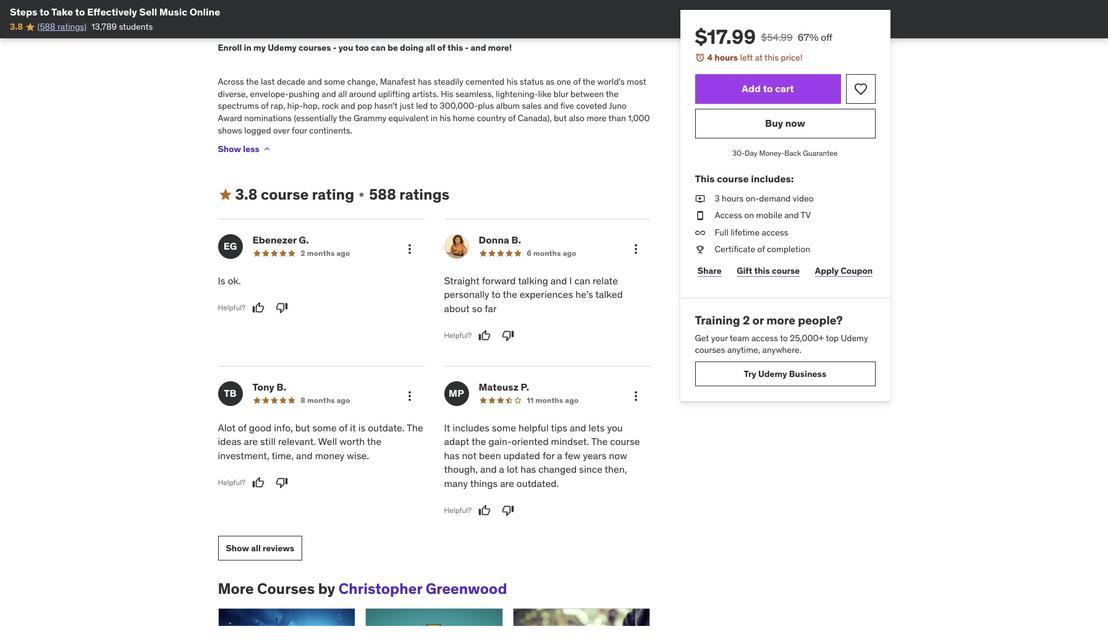 Task type: vqa. For each thing, say whether or not it's contained in the screenshot.
the again
no



Task type: describe. For each thing, give the bounding box(es) containing it.
relevant.
[[278, 436, 316, 448]]

udemy inside training 2 or more people? get your team access to 25,000+ top udemy courses anytime, anywhere.
[[841, 333, 869, 344]]

1 - from the left
[[333, 42, 337, 53]]

includes:
[[752, 173, 794, 185]]

talking
[[518, 275, 549, 287]]

gift this course link
[[735, 258, 803, 283]]

christopher
[[339, 580, 423, 599]]

mark review by donna b. as unhelpful image
[[502, 330, 515, 342]]

donna
[[479, 234, 510, 246]]

and inside would you like to know how to would you like to easily start an online business teaching with udemy ? enroll in my udemy courses - you too can be doing all of this - and more!
[[471, 42, 486, 53]]

effectively
[[87, 6, 137, 18]]

start
[[310, 25, 329, 36]]

changed
[[539, 463, 577, 476]]

adapt
[[444, 436, 470, 448]]

album
[[496, 100, 520, 112]]

course up 3
[[717, 173, 749, 185]]

and left tv
[[785, 210, 799, 221]]

hours for 3
[[722, 193, 744, 204]]

he's
[[576, 288, 594, 301]]

it
[[350, 422, 356, 434]]

has inside across the last decade and some change, manafest has steadily cemented his status as one of the world's most diverse, envelope-pushing and all around uplifting artists. his seamless, lightening-like blur between the spectrums of rap, hip-hop, rock and pop hasn't just led to 300,000-plus album sales and five coveted juno award nominations (essentially the grammy equivalent in his home country of canada), but also more than 1,000 shows logged over four continents.
[[418, 76, 432, 87]]

of down full lifetime access
[[758, 244, 765, 255]]

sell
[[139, 6, 157, 18]]

on-
[[746, 193, 760, 204]]

are inside alot of good info, but some of it is outdate. the ideas are still relevant. well worth the investment, time, and money wise.
[[244, 436, 258, 448]]

0 vertical spatial like
[[260, 8, 274, 19]]

mark review by mateusz p. as helpful image
[[479, 505, 491, 517]]

2 - from the left
[[465, 42, 469, 53]]

this inside would you like to know how to would you like to easily start an online business teaching with udemy ? enroll in my udemy courses - you too can be doing all of this - and more!
[[448, 42, 463, 53]]

more inside across the last decade and some change, manafest has steadily cemented his status as one of the world's most diverse, envelope-pushing and all around uplifting artists. his seamless, lightening-like blur between the spectrums of rap, hip-hop, rock and pop hasn't just led to 300,000-plus album sales and five coveted juno award nominations (essentially the grammy equivalent in his home country of canada), but also more than 1,000 shows logged over four continents.
[[587, 113, 607, 124]]

change,
[[347, 76, 378, 87]]

continents.
[[309, 125, 353, 136]]

country
[[477, 113, 506, 124]]

cart
[[776, 82, 795, 95]]

diverse,
[[218, 88, 248, 99]]

by
[[318, 580, 335, 599]]

uplifting
[[378, 88, 411, 99]]

business
[[370, 25, 407, 36]]

alarm image
[[695, 53, 705, 62]]

more
[[218, 580, 254, 599]]

p.
[[521, 381, 530, 393]]

and down the been
[[481, 463, 497, 476]]

67%
[[798, 31, 819, 43]]

things
[[470, 477, 498, 490]]

0 vertical spatial 2
[[301, 249, 305, 258]]

good
[[249, 422, 272, 434]]

months for ebenezer g.
[[307, 249, 335, 258]]

show all reviews button
[[218, 536, 303, 561]]

back
[[785, 148, 802, 157]]

share button
[[695, 258, 725, 283]]

$54.99
[[761, 31, 793, 43]]

3.8 for 3.8
[[10, 21, 23, 32]]

includes
[[453, 422, 490, 434]]

online
[[190, 6, 220, 18]]

day
[[745, 148, 758, 157]]

steps
[[10, 6, 37, 18]]

0 vertical spatial his
[[507, 76, 518, 87]]

are inside it includes some helpful tips and lets you adapt the gain-oriented mindset. the course has not been updated for a few years now though, and a lot has changed since then, many things are outdated.
[[500, 477, 515, 490]]

this
[[695, 173, 715, 185]]

this right at
[[765, 52, 779, 63]]

it
[[444, 422, 451, 434]]

in inside would you like to know how to would you like to easily start an online business teaching with udemy ? enroll in my udemy courses - you too can be doing all of this - and more!
[[244, 42, 252, 53]]

his
[[441, 88, 454, 99]]

mark review by tony b. as unhelpful image
[[276, 477, 288, 489]]

pushing
[[289, 88, 320, 99]]

personally
[[444, 288, 490, 301]]

info,
[[274, 422, 293, 434]]

buy
[[766, 117, 784, 129]]

ago for donna b.
[[563, 249, 577, 258]]

all inside show all reviews button
[[251, 543, 261, 554]]

0 horizontal spatial a
[[499, 463, 505, 476]]

25,000+
[[791, 333, 825, 344]]

canada),
[[518, 113, 552, 124]]

manafest
[[380, 76, 416, 87]]

of up nominations on the top left of page
[[261, 100, 269, 112]]

straight
[[444, 275, 480, 287]]

xsmall image left 588
[[357, 190, 367, 200]]

ok.
[[228, 275, 241, 287]]

$17.99 $54.99 67% off
[[695, 24, 833, 49]]

6
[[527, 249, 532, 258]]

some inside it includes some helpful tips and lets you adapt the gain-oriented mindset. the course has not been updated for a few years now though, and a lot has changed since then, many things are outdated.
[[492, 422, 516, 434]]

ago for ebenezer g.
[[337, 249, 350, 258]]

30-
[[733, 148, 745, 157]]

plus
[[478, 100, 494, 112]]

access on mobile and tv
[[715, 210, 811, 221]]

the left "last"
[[246, 76, 259, 87]]

13,789 students
[[92, 21, 153, 32]]

enroll
[[218, 42, 242, 53]]

world's
[[598, 76, 625, 87]]

guarantee
[[804, 148, 838, 157]]

gift
[[737, 265, 753, 276]]

more!
[[488, 42, 512, 53]]

1 would from the top
[[218, 8, 242, 19]]

certificate
[[715, 244, 756, 255]]

is ok.
[[218, 275, 241, 287]]

helpful? for it includes some helpful tips and lets you adapt the gain-oriented mindset. the course has not been updated for a few years now though, and a lot has changed since then, many things are outdated.
[[444, 506, 472, 515]]

1 vertical spatial has
[[444, 450, 460, 462]]

is
[[218, 275, 225, 287]]

mateusz
[[479, 381, 519, 393]]

ebenezer
[[253, 234, 297, 246]]

the up continents.
[[339, 113, 352, 124]]

steadily
[[434, 76, 464, 87]]

forward
[[482, 275, 516, 287]]

the inside alot of good info, but some of it is outdate. the ideas are still relevant. well worth the investment, time, and money wise.
[[407, 422, 423, 434]]

students
[[119, 21, 153, 32]]

udemy down easily
[[268, 42, 297, 53]]

b. for donna b.
[[512, 234, 521, 246]]

$17.99
[[695, 24, 757, 49]]

get
[[695, 333, 710, 344]]

2 vertical spatial has
[[521, 463, 536, 476]]

to inside the straight forward talking and i can relate personally to the experiences he's talked about so far
[[492, 288, 501, 301]]

add to cart
[[742, 82, 795, 95]]

the inside it includes some helpful tips and lets you adapt the gain-oriented mindset. the course has not been updated for a few years now though, and a lot has changed since then, many things are outdated.
[[592, 436, 608, 448]]

ago for mateusz p.
[[565, 396, 579, 405]]

to inside across the last decade and some change, manafest has steadily cemented his status as one of the world's most diverse, envelope-pushing and all around uplifting artists. his seamless, lightening-like blur between the spectrums of rap, hip-hop, rock and pop hasn't just led to 300,000-plus album sales and five coveted juno award nominations (essentially the grammy equivalent in his home country of canada), but also more than 1,000 shows logged over four continents.
[[430, 100, 438, 112]]

months for tony b.
[[307, 396, 335, 405]]

between
[[571, 88, 604, 99]]

1 vertical spatial his
[[440, 113, 451, 124]]

rating
[[312, 185, 355, 204]]

for
[[543, 450, 555, 462]]

coupon
[[841, 265, 873, 276]]

at
[[756, 52, 763, 63]]

helpful? for is ok.
[[218, 303, 246, 312]]

lifetime
[[731, 227, 760, 238]]

6 months ago
[[527, 249, 577, 258]]

show for show all reviews
[[226, 543, 249, 554]]

hours for 4
[[715, 52, 739, 63]]

time,
[[272, 450, 294, 462]]

the up between
[[583, 76, 596, 87]]

and up rock at the left top of page
[[322, 88, 336, 99]]

(essentially
[[294, 113, 337, 124]]

rap,
[[271, 100, 285, 112]]

envelope-
[[250, 88, 289, 99]]

of right one
[[574, 76, 581, 87]]

to inside training 2 or more people? get your team access to 25,000+ top udemy courses anytime, anywhere.
[[781, 333, 788, 344]]

training
[[695, 313, 741, 328]]

is
[[359, 422, 366, 434]]

teaching
[[409, 25, 446, 36]]

of right alot
[[238, 422, 247, 434]]



Task type: locate. For each thing, give the bounding box(es) containing it.
and up mindset.
[[570, 422, 587, 434]]

now inside button
[[786, 117, 806, 129]]

mark review by ebenezer g. as unhelpful image
[[276, 302, 288, 314]]

1 vertical spatial courses
[[695, 345, 726, 356]]

your
[[712, 333, 728, 344]]

some inside alot of good info, but some of it is outdate. the ideas are still relevant. well worth the investment, time, and money wise.
[[313, 422, 337, 434]]

this
[[448, 42, 463, 53], [765, 52, 779, 63], [755, 265, 771, 276]]

to left easily
[[276, 25, 284, 36]]

xsmall image left 3
[[695, 193, 705, 205]]

0 vertical spatial the
[[407, 422, 423, 434]]

but up relevant.
[[296, 422, 310, 434]]

?
[[497, 25, 501, 36]]

all inside across the last decade and some change, manafest has steadily cemented his status as one of the world's most diverse, envelope-pushing and all around uplifting artists. his seamless, lightening-like blur between the spectrums of rap, hip-hop, rock and pop hasn't just led to 300,000-plus album sales and five coveted juno award nominations (essentially the grammy equivalent in his home country of canada), but also more than 1,000 shows logged over four continents.
[[338, 88, 347, 99]]

months for donna b.
[[534, 249, 561, 258]]

a right for
[[557, 450, 563, 462]]

of left it at left bottom
[[339, 422, 348, 434]]

years
[[583, 450, 607, 462]]

the down lets
[[592, 436, 608, 448]]

not
[[462, 450, 477, 462]]

2 horizontal spatial all
[[426, 42, 436, 53]]

and left i
[[551, 275, 567, 287]]

most
[[627, 76, 647, 87]]

all inside would you like to know how to would you like to easily start an online business teaching with udemy ? enroll in my udemy courses - you too can be doing all of this - and more!
[[426, 42, 436, 53]]

months
[[307, 249, 335, 258], [534, 249, 561, 258], [307, 396, 335, 405], [536, 396, 564, 405]]

hours
[[715, 52, 739, 63], [722, 193, 744, 204]]

xsmall image inside show less button
[[262, 144, 272, 154]]

1 vertical spatial the
[[592, 436, 608, 448]]

to left cart
[[764, 82, 773, 95]]

b. right donna
[[512, 234, 521, 246]]

add to cart button
[[695, 74, 841, 104]]

can left be
[[371, 42, 386, 53]]

additional actions for review by mateusz p. image
[[629, 389, 644, 404]]

be
[[388, 42, 398, 53]]

0 horizontal spatial has
[[418, 76, 432, 87]]

access down mobile
[[762, 227, 789, 238]]

and
[[471, 42, 486, 53], [308, 76, 322, 87], [322, 88, 336, 99], [341, 100, 356, 112], [544, 100, 559, 112], [785, 210, 799, 221], [551, 275, 567, 287], [570, 422, 587, 434], [296, 450, 313, 462], [481, 463, 497, 476]]

1 vertical spatial access
[[752, 333, 779, 344]]

access inside training 2 or more people? get your team access to 25,000+ top udemy courses anytime, anywhere.
[[752, 333, 779, 344]]

2 months ago
[[301, 249, 350, 258]]

mobile
[[757, 210, 783, 221]]

1 vertical spatial hours
[[722, 193, 744, 204]]

in right equivalent
[[431, 113, 438, 124]]

award
[[218, 113, 242, 124]]

1 horizontal spatial has
[[444, 450, 460, 462]]

like inside across the last decade and some change, manafest has steadily cemented his status as one of the world's most diverse, envelope-pushing and all around uplifting artists. his seamless, lightening-like blur between the spectrums of rap, hip-hop, rock and pop hasn't just led to 300,000-plus album sales and five coveted juno award nominations (essentially the grammy equivalent in his home country of canada), but also more than 1,000 shows logged over four continents.
[[538, 88, 552, 99]]

the inside the straight forward talking and i can relate personally to the experiences he's talked about so far
[[503, 288, 518, 301]]

1 horizontal spatial 3.8
[[235, 185, 258, 204]]

3.8 for 3.8 course rating
[[235, 185, 258, 204]]

0 horizontal spatial b.
[[277, 381, 286, 393]]

0 horizontal spatial 2
[[301, 249, 305, 258]]

0 vertical spatial would
[[218, 8, 242, 19]]

3.8 right "medium" "icon"
[[235, 185, 258, 204]]

months for mateusz p.
[[536, 396, 564, 405]]

- down an
[[333, 42, 337, 53]]

1 horizontal spatial are
[[500, 477, 515, 490]]

you inside it includes some helpful tips and lets you adapt the gain-oriented mindset. the course has not been updated for a few years now though, and a lot has changed since then, many things are outdated.
[[608, 422, 623, 434]]

0 horizontal spatial can
[[371, 42, 386, 53]]

0 vertical spatial but
[[554, 113, 567, 124]]

1 horizontal spatial in
[[431, 113, 438, 124]]

show less
[[218, 143, 260, 154]]

to left know
[[276, 8, 284, 19]]

2 xsmall image from the top
[[695, 227, 705, 239]]

like down as
[[538, 88, 552, 99]]

0 vertical spatial are
[[244, 436, 258, 448]]

1 vertical spatial b.
[[277, 381, 286, 393]]

0 horizontal spatial courses
[[299, 42, 331, 53]]

588 ratings
[[369, 185, 450, 204]]

courses down start in the left top of the page
[[299, 42, 331, 53]]

some for and
[[324, 76, 345, 87]]

0 horizontal spatial now
[[609, 450, 628, 462]]

hours right the 4
[[715, 52, 739, 63]]

and up pushing
[[308, 76, 322, 87]]

0 vertical spatial more
[[587, 113, 607, 124]]

to right how
[[326, 8, 334, 19]]

far
[[485, 302, 497, 315]]

to inside button
[[764, 82, 773, 95]]

some up well
[[313, 422, 337, 434]]

tips
[[551, 422, 568, 434]]

hours right 3
[[722, 193, 744, 204]]

0 horizontal spatial all
[[251, 543, 261, 554]]

than
[[609, 113, 626, 124]]

course inside it includes some helpful tips and lets you adapt the gain-oriented mindset. the course has not been updated for a few years now though, and a lot has changed since then, many things are outdated.
[[611, 436, 640, 448]]

though,
[[444, 463, 478, 476]]

ideas
[[218, 436, 242, 448]]

show down shows
[[218, 143, 241, 154]]

some up rock at the left top of page
[[324, 76, 345, 87]]

0 vertical spatial courses
[[299, 42, 331, 53]]

but inside across the last decade and some change, manafest has steadily cemented his status as one of the world's most diverse, envelope-pushing and all around uplifting artists. his seamless, lightening-like blur between the spectrums of rap, hip-hop, rock and pop hasn't just led to 300,000-plus album sales and five coveted juno award nominations (essentially the grammy equivalent in his home country of canada), but also more than 1,000 shows logged over four continents.
[[554, 113, 567, 124]]

money
[[315, 450, 345, 462]]

helpful? left mark review by donna b. as helpful image
[[444, 331, 472, 340]]

more courses by christopher greenwood
[[218, 580, 507, 599]]

0 vertical spatial b.
[[512, 234, 521, 246]]

show inside show all reviews button
[[226, 543, 249, 554]]

logged
[[244, 125, 271, 136]]

1 horizontal spatial courses
[[695, 345, 726, 356]]

some for but
[[313, 422, 337, 434]]

like left know
[[260, 8, 274, 19]]

1 horizontal spatial 2
[[743, 313, 750, 328]]

full
[[715, 227, 729, 238]]

all down teaching
[[426, 42, 436, 53]]

0 vertical spatial access
[[762, 227, 789, 238]]

tony b.
[[253, 381, 286, 393]]

0 horizontal spatial the
[[407, 422, 423, 434]]

3.8 down steps
[[10, 21, 23, 32]]

would
[[218, 8, 242, 19], [218, 25, 242, 36]]

course down 'completion'
[[772, 265, 800, 276]]

xsmall image for access
[[695, 210, 705, 222]]

b.
[[512, 234, 521, 246], [277, 381, 286, 393]]

2 down the g.
[[301, 249, 305, 258]]

1 vertical spatial show
[[226, 543, 249, 554]]

relate
[[593, 275, 618, 287]]

are up 'investment,'
[[244, 436, 258, 448]]

mark review by donna b. as helpful image
[[479, 330, 491, 342]]

1 horizontal spatial now
[[786, 117, 806, 129]]

show inside show less button
[[218, 143, 241, 154]]

0 horizontal spatial more
[[587, 113, 607, 124]]

show
[[218, 143, 241, 154], [226, 543, 249, 554]]

2 vertical spatial like
[[538, 88, 552, 99]]

0 horizontal spatial are
[[244, 436, 258, 448]]

more right or at right
[[767, 313, 796, 328]]

months right the 8 at left bottom
[[307, 396, 335, 405]]

1 horizontal spatial -
[[465, 42, 469, 53]]

2 left or at right
[[743, 313, 750, 328]]

1,000
[[628, 113, 650, 124]]

1 horizontal spatial all
[[338, 88, 347, 99]]

and down blur
[[544, 100, 559, 112]]

helpful? left mark review by mateusz p. as helpful icon
[[444, 506, 472, 515]]

ago down rating
[[337, 249, 350, 258]]

many
[[444, 477, 468, 490]]

xsmall image right the "less"
[[262, 144, 272, 154]]

to up (588
[[40, 6, 49, 18]]

last
[[261, 76, 275, 87]]

months right 11
[[536, 396, 564, 405]]

one
[[557, 76, 572, 87]]

just
[[400, 100, 414, 112]]

team
[[730, 333, 750, 344]]

in left the my
[[244, 42, 252, 53]]

b. for tony b.
[[277, 381, 286, 393]]

months down the g.
[[307, 249, 335, 258]]

1 horizontal spatial the
[[592, 436, 608, 448]]

1 vertical spatial now
[[609, 450, 628, 462]]

less
[[243, 143, 260, 154]]

1 xsmall image from the top
[[695, 210, 705, 222]]

pop
[[358, 100, 372, 112]]

talked
[[596, 288, 623, 301]]

course inside 'gift this course' link
[[772, 265, 800, 276]]

lot
[[507, 463, 518, 476]]

ago for tony b.
[[337, 396, 350, 405]]

some up gain-
[[492, 422, 516, 434]]

0 vertical spatial a
[[557, 450, 563, 462]]

1 vertical spatial are
[[500, 477, 515, 490]]

mark review by ebenezer g. as helpful image
[[252, 302, 265, 314]]

helpful? left mark review by ebenezer g. as helpful image
[[218, 303, 246, 312]]

helpful? for straight forward talking and i can relate personally to the experiences he's talked about so far
[[444, 331, 472, 340]]

4
[[708, 52, 713, 63]]

helpful? for alot of good info, but some of it is outdate. the ideas are still relevant. well worth the investment, time, and money wise.
[[218, 478, 246, 487]]

show less button
[[218, 137, 272, 161]]

1 horizontal spatial a
[[557, 450, 563, 462]]

the
[[246, 76, 259, 87], [583, 76, 596, 87], [606, 88, 619, 99], [339, 113, 352, 124], [503, 288, 518, 301], [367, 436, 382, 448], [472, 436, 486, 448]]

the down forward
[[503, 288, 518, 301]]

1 vertical spatial but
[[296, 422, 310, 434]]

his
[[507, 76, 518, 87], [440, 113, 451, 124]]

and left "pop"
[[341, 100, 356, 112]]

udemy up more!
[[468, 25, 497, 36]]

has down adapt
[[444, 450, 460, 462]]

hasn't
[[375, 100, 398, 112]]

to down forward
[[492, 288, 501, 301]]

mark review by tony b. as helpful image
[[252, 477, 265, 489]]

donna b.
[[479, 234, 521, 246]]

ebenezer g.
[[253, 234, 309, 246]]

know
[[286, 8, 306, 19]]

b. right tony
[[277, 381, 286, 393]]

the down "world's"
[[606, 88, 619, 99]]

xsmall image up share
[[695, 244, 705, 256]]

some
[[324, 76, 345, 87], [313, 422, 337, 434], [492, 422, 516, 434]]

to up anywhere.
[[781, 333, 788, 344]]

courses down 'get'
[[695, 345, 726, 356]]

show for show less
[[218, 143, 241, 154]]

now right buy
[[786, 117, 806, 129]]

3.8 course rating
[[235, 185, 355, 204]]

but inside alot of good info, but some of it is outdate. the ideas are still relevant. well worth the investment, time, and money wise.
[[296, 422, 310, 434]]

but down five
[[554, 113, 567, 124]]

0 vertical spatial 3.8
[[10, 21, 23, 32]]

2 horizontal spatial has
[[521, 463, 536, 476]]

0 horizontal spatial in
[[244, 42, 252, 53]]

1 vertical spatial would
[[218, 25, 242, 36]]

udemy right the top
[[841, 333, 869, 344]]

1 horizontal spatial more
[[767, 313, 796, 328]]

0 vertical spatial can
[[371, 42, 386, 53]]

show up more
[[226, 543, 249, 554]]

now inside it includes some helpful tips and lets you adapt the gain-oriented mindset. the course has not been updated for a few years now though, and a lot has changed since then, many things are outdated.
[[609, 450, 628, 462]]

4 hours left at this price!
[[708, 52, 803, 63]]

status
[[520, 76, 544, 87]]

0 horizontal spatial his
[[440, 113, 451, 124]]

1 horizontal spatial can
[[575, 275, 591, 287]]

1 vertical spatial all
[[338, 88, 347, 99]]

helpful? left "mark review by tony b. as helpful" 'icon'
[[218, 478, 246, 487]]

in inside across the last decade and some change, manafest has steadily cemented his status as one of the world's most diverse, envelope-pushing and all around uplifting artists. his seamless, lightening-like blur between the spectrums of rap, hip-hop, rock and pop hasn't just led to 300,000-plus album sales and five coveted juno award nominations (essentially the grammy equivalent in his home country of canada), but also more than 1,000 shows logged over four continents.
[[431, 113, 438, 124]]

to right led
[[430, 100, 438, 112]]

udemy right try
[[759, 368, 788, 379]]

0 horizontal spatial but
[[296, 422, 310, 434]]

and inside alot of good info, but some of it is outdate. the ideas are still relevant. well worth the investment, time, and money wise.
[[296, 450, 313, 462]]

1 vertical spatial 2
[[743, 313, 750, 328]]

1 horizontal spatial but
[[554, 113, 567, 124]]

blur
[[554, 88, 569, 99]]

2 would from the top
[[218, 25, 242, 36]]

courses inside would you like to know how to would you like to easily start an online business teaching with udemy ? enroll in my udemy courses - you too can be doing all of this - and more!
[[299, 42, 331, 53]]

2 inside training 2 or more people? get your team access to 25,000+ top udemy courses anytime, anywhere.
[[743, 313, 750, 328]]

0 vertical spatial all
[[426, 42, 436, 53]]

1 vertical spatial in
[[431, 113, 438, 124]]

artists.
[[413, 88, 439, 99]]

are down lot
[[500, 477, 515, 490]]

0 vertical spatial now
[[786, 117, 806, 129]]

also
[[569, 113, 585, 124]]

of down album
[[509, 113, 516, 124]]

of inside would you like to know how to would you like to easily start an online business teaching with udemy ? enroll in my udemy courses - you too can be doing all of this - and more!
[[438, 42, 446, 53]]

0 horizontal spatial 3.8
[[10, 21, 23, 32]]

the inside it includes some helpful tips and lets you adapt the gain-oriented mindset. the course has not been updated for a few years now though, and a lot has changed since then, many things are outdated.
[[472, 436, 486, 448]]

xsmall image left the full
[[695, 227, 705, 239]]

across the last decade and some change, manafest has steadily cemented his status as one of the world's most diverse, envelope-pushing and all around uplifting artists. his seamless, lightening-like blur between the spectrums of rap, hip-hop, rock and pop hasn't just led to 300,000-plus album sales and five coveted juno award nominations (essentially the grammy equivalent in his home country of canada), but also more than 1,000 shows logged over four continents.
[[218, 76, 650, 136]]

ago up i
[[563, 249, 577, 258]]

the down includes
[[472, 436, 486, 448]]

has down updated
[[521, 463, 536, 476]]

share
[[698, 265, 722, 276]]

(588
[[37, 21, 55, 32]]

ago up it at left bottom
[[337, 396, 350, 405]]

access down or at right
[[752, 333, 779, 344]]

course
[[717, 173, 749, 185], [261, 185, 309, 204], [772, 265, 800, 276], [611, 436, 640, 448]]

buy now
[[766, 117, 806, 129]]

can inside would you like to know how to would you like to easily start an online business teaching with udemy ? enroll in my udemy courses - you too can be doing all of this - and more!
[[371, 42, 386, 53]]

like up the my
[[260, 25, 274, 36]]

0 vertical spatial hours
[[715, 52, 739, 63]]

an
[[331, 25, 341, 36]]

led
[[416, 100, 428, 112]]

0 horizontal spatial -
[[333, 42, 337, 53]]

more down coveted at the right top
[[587, 113, 607, 124]]

to up ratings)
[[75, 6, 85, 18]]

his down "300,000-"
[[440, 113, 451, 124]]

and inside the straight forward talking and i can relate personally to the experiences he's talked about so far
[[551, 275, 567, 287]]

2
[[301, 249, 305, 258], [743, 313, 750, 328]]

ago up the tips
[[565, 396, 579, 405]]

can inside the straight forward talking and i can relate personally to the experiences he's talked about so far
[[575, 275, 591, 287]]

1 vertical spatial can
[[575, 275, 591, 287]]

xsmall image
[[695, 210, 705, 222], [695, 227, 705, 239]]

decade
[[277, 76, 306, 87]]

xsmall image for full
[[695, 227, 705, 239]]

doing
[[400, 42, 424, 53]]

more inside training 2 or more people? get your team access to 25,000+ top udemy courses anytime, anywhere.
[[767, 313, 796, 328]]

1 horizontal spatial b.
[[512, 234, 521, 246]]

certificate of completion
[[715, 244, 811, 255]]

- down with
[[465, 42, 469, 53]]

1 vertical spatial xsmall image
[[695, 227, 705, 239]]

spectrums
[[218, 100, 259, 112]]

additional actions for review by tony b. image
[[402, 389, 417, 404]]

months right 6
[[534, 249, 561, 258]]

1 vertical spatial a
[[499, 463, 505, 476]]

xsmall image left access
[[695, 210, 705, 222]]

demand
[[760, 193, 791, 204]]

0 vertical spatial in
[[244, 42, 252, 53]]

now up then,
[[609, 450, 628, 462]]

all left the reviews
[[251, 543, 261, 554]]

1 vertical spatial more
[[767, 313, 796, 328]]

i
[[570, 275, 572, 287]]

1 vertical spatial like
[[260, 25, 274, 36]]

additional actions for review by donna b. image
[[629, 242, 644, 257]]

0 vertical spatial has
[[418, 76, 432, 87]]

tb
[[224, 387, 237, 400]]

course up then,
[[611, 436, 640, 448]]

been
[[479, 450, 501, 462]]

the inside alot of good info, but some of it is outdate. the ideas are still relevant. well worth the investment, time, and money wise.
[[367, 436, 382, 448]]

can right i
[[575, 275, 591, 287]]

0 vertical spatial show
[[218, 143, 241, 154]]

additional actions for review by ebenezer g. image
[[402, 242, 417, 257]]

some inside across the last decade and some change, manafest has steadily cemented his status as one of the world's most diverse, envelope-pushing and all around uplifting artists. his seamless, lightening-like blur between the spectrums of rap, hip-hop, rock and pop hasn't just led to 300,000-plus album sales and five coveted juno award nominations (essentially the grammy equivalent in his home country of canada), but also more than 1,000 shows logged over four continents.
[[324, 76, 345, 87]]

2 vertical spatial all
[[251, 543, 261, 554]]

coveted
[[577, 100, 607, 112]]

anywhere.
[[763, 345, 802, 356]]

and down relevant.
[[296, 450, 313, 462]]

0 vertical spatial xsmall image
[[695, 210, 705, 222]]

mark review by mateusz p. as unhelpful image
[[502, 505, 515, 517]]

this down with
[[448, 42, 463, 53]]

1 vertical spatial 3.8
[[235, 185, 258, 204]]

xsmall image
[[262, 144, 272, 154], [357, 190, 367, 200], [695, 193, 705, 205], [695, 244, 705, 256]]

this course includes:
[[695, 173, 794, 185]]

the right outdate.
[[407, 422, 423, 434]]

outdated.
[[517, 477, 559, 490]]

christopher greenwood link
[[339, 580, 507, 599]]

this right gift
[[755, 265, 771, 276]]

a left lot
[[499, 463, 505, 476]]

of down teaching
[[438, 42, 446, 53]]

five
[[561, 100, 575, 112]]

medium image
[[218, 188, 233, 203]]

course up ebenezer g.
[[261, 185, 309, 204]]

1 horizontal spatial his
[[507, 76, 518, 87]]

rock
[[322, 100, 339, 112]]

apply coupon button
[[813, 258, 876, 283]]

training 2 or more people? get your team access to 25,000+ top udemy courses anytime, anywhere.
[[695, 313, 869, 356]]

wishlist image
[[854, 81, 869, 96]]

courses inside training 2 or more people? get your team access to 25,000+ top udemy courses anytime, anywhere.
[[695, 345, 726, 356]]



